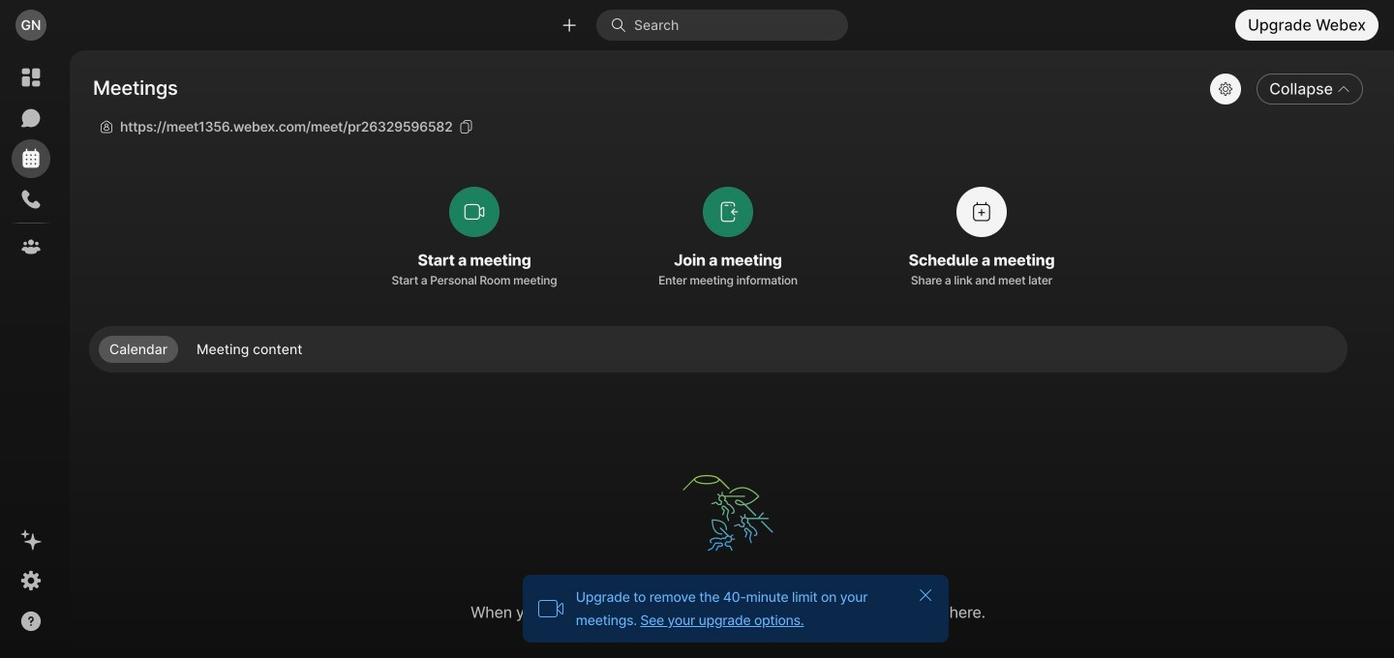 Task type: locate. For each thing, give the bounding box(es) containing it.
navigation
[[0, 50, 62, 659]]



Task type: vqa. For each thing, say whether or not it's contained in the screenshot.
navigation
yes



Task type: describe. For each thing, give the bounding box(es) containing it.
camera_28 image
[[538, 596, 565, 623]]

cancel_16 image
[[918, 588, 934, 604]]

webex tab list
[[12, 58, 50, 266]]



